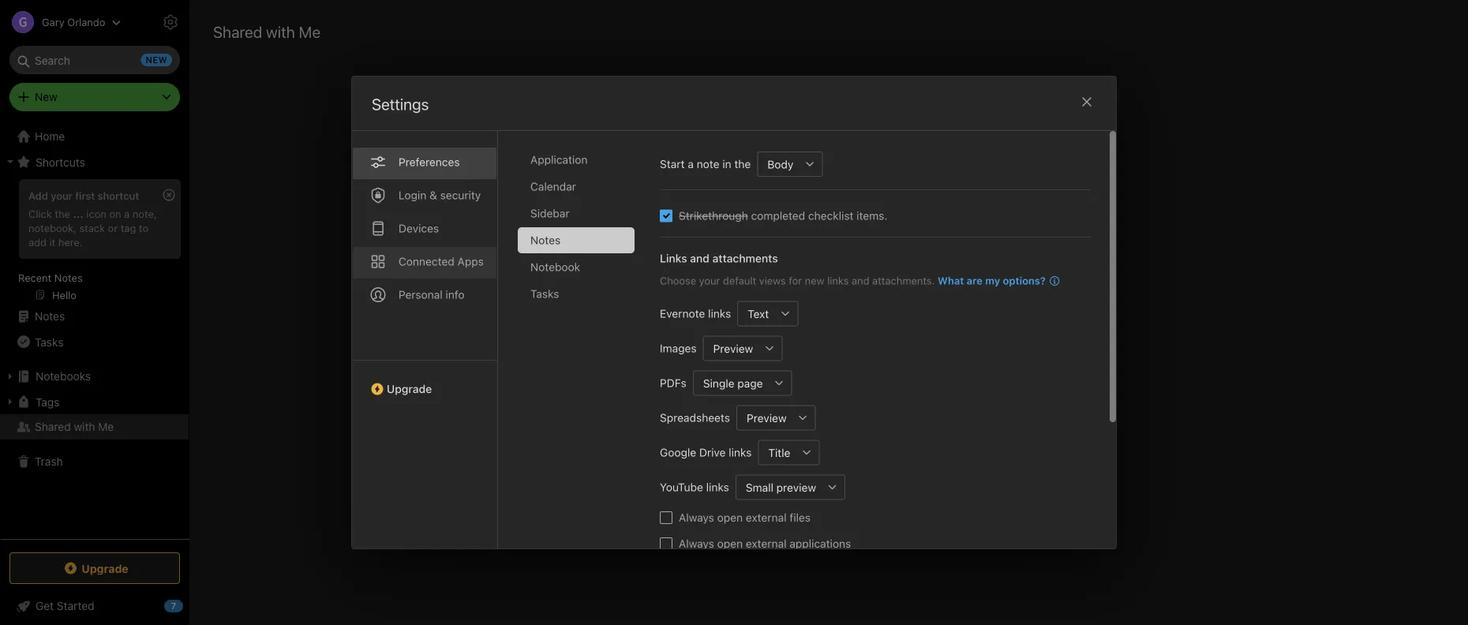 Task type: vqa. For each thing, say whether or not it's contained in the screenshot.
tab
no



Task type: locate. For each thing, give the bounding box(es) containing it.
1 vertical spatial preview button
[[737, 406, 791, 431]]

yet
[[871, 366, 891, 383]]

0 vertical spatial and
[[690, 252, 710, 265]]

a right on
[[124, 208, 130, 220]]

1 horizontal spatial shared
[[213, 22, 262, 41]]

preview inside preview field
[[747, 412, 787, 425]]

notes down pdfs at bottom left
[[669, 396, 703, 412]]

here.
[[58, 236, 83, 248], [961, 396, 990, 412]]

1 horizontal spatial a
[[688, 158, 694, 171]]

1 horizontal spatial tab list
[[518, 147, 648, 549]]

calendar
[[531, 180, 576, 193]]

upgrade for top upgrade popup button
[[387, 383, 432, 396]]

1 vertical spatial and
[[852, 275, 870, 287]]

0 vertical spatial me
[[299, 22, 321, 41]]

your down links and attachments
[[699, 275, 721, 287]]

1 horizontal spatial tasks
[[531, 287, 559, 301]]

shared right settings icon
[[213, 22, 262, 41]]

settings image
[[161, 13, 180, 32]]

add
[[28, 190, 48, 201]]

shared with me
[[213, 22, 321, 41], [35, 421, 114, 434]]

here. inside icon on a note, notebook, stack or tag to add it here.
[[58, 236, 83, 248]]

Always open external applications checkbox
[[660, 538, 673, 550]]

upgrade button
[[352, 360, 498, 402], [9, 553, 180, 584]]

...
[[73, 208, 84, 220]]

stack
[[79, 222, 105, 234]]

always for always open external applications
[[679, 537, 715, 550]]

always
[[679, 511, 715, 524], [679, 537, 715, 550]]

links
[[660, 252, 688, 265]]

0 vertical spatial always
[[679, 511, 715, 524]]

recent notes
[[18, 272, 83, 284]]

views
[[760, 275, 786, 287]]

notebooks link
[[0, 364, 189, 389]]

tasks inside button
[[35, 335, 63, 348]]

your up click the ...
[[51, 190, 73, 201]]

and down single
[[706, 396, 727, 412]]

links right new
[[828, 275, 849, 287]]

1 vertical spatial here.
[[961, 396, 990, 412]]

2 always from the top
[[679, 537, 715, 550]]

login
[[399, 189, 427, 202]]

0 horizontal spatial shared
[[35, 421, 71, 434]]

1 vertical spatial external
[[746, 537, 787, 550]]

me inside the shared with me element
[[299, 22, 321, 41]]

Choose default view option for Google Drive links field
[[758, 440, 820, 466]]

your for default
[[699, 275, 721, 287]]

1 horizontal spatial your
[[699, 275, 721, 287]]

for
[[789, 275, 802, 287]]

shared up notes and notebooks shared with you will show up here.
[[823, 366, 867, 383]]

2 vertical spatial and
[[706, 396, 727, 412]]

trash
[[35, 455, 63, 468]]

0 vertical spatial here.
[[58, 236, 83, 248]]

1 vertical spatial tasks
[[35, 335, 63, 348]]

group containing add your first shortcut
[[0, 175, 189, 310]]

preview button up single page button
[[703, 336, 758, 361]]

to
[[139, 222, 149, 234]]

2 vertical spatial with
[[74, 421, 95, 434]]

notes tab
[[518, 227, 635, 254]]

preferences
[[399, 156, 460, 169]]

connected apps
[[399, 255, 484, 268]]

0 vertical spatial open
[[718, 511, 743, 524]]

tasks
[[531, 287, 559, 301], [35, 335, 63, 348]]

add your first shortcut
[[28, 190, 139, 201]]

always right "always open external applications" option
[[679, 537, 715, 550]]

0 horizontal spatial your
[[51, 190, 73, 201]]

links and attachments
[[660, 252, 778, 265]]

always right "always open external files" checkbox
[[679, 511, 715, 524]]

me
[[299, 22, 321, 41], [98, 421, 114, 434]]

0 vertical spatial the
[[735, 158, 751, 171]]

the left ...
[[55, 208, 70, 220]]

shortcut
[[98, 190, 139, 201]]

upgrade
[[387, 383, 432, 396], [82, 562, 129, 575]]

open
[[718, 511, 743, 524], [718, 537, 743, 550]]

drive
[[700, 446, 726, 459]]

0 vertical spatial tasks
[[531, 287, 559, 301]]

and for notebooks
[[706, 396, 727, 412]]

external
[[746, 511, 787, 524], [746, 537, 787, 550]]

tasks inside tab
[[531, 287, 559, 301]]

external up "always open external applications"
[[746, 511, 787, 524]]

title
[[769, 446, 791, 459]]

new
[[35, 90, 57, 103]]

0 horizontal spatial tab list
[[352, 131, 498, 549]]

text button
[[738, 301, 773, 327]]

Choose default view option for Evernote links field
[[738, 301, 799, 327]]

0 vertical spatial external
[[746, 511, 787, 524]]

external for applications
[[746, 537, 787, 550]]

1 vertical spatial always
[[679, 537, 715, 550]]

Choose default view option for YouTube links field
[[736, 475, 846, 500]]

here. right the it
[[58, 236, 83, 248]]

notebook tab
[[518, 254, 635, 280]]

click
[[28, 208, 52, 220]]

0 vertical spatial upgrade
[[387, 383, 432, 396]]

0 vertical spatial preview
[[714, 342, 754, 355]]

1 vertical spatial preview
[[747, 412, 787, 425]]

preview inside choose default view option for images field
[[714, 342, 754, 355]]

0 horizontal spatial upgrade button
[[9, 553, 180, 584]]

with
[[266, 22, 295, 41], [837, 396, 861, 412], [74, 421, 95, 434]]

will
[[888, 396, 906, 412]]

nothing
[[767, 366, 819, 383]]

0 horizontal spatial with
[[74, 421, 95, 434]]

the right the in
[[735, 158, 751, 171]]

here. right up
[[961, 396, 990, 412]]

recent
[[18, 272, 52, 284]]

preview button
[[703, 336, 758, 361], [737, 406, 791, 431]]

0 vertical spatial shared
[[213, 22, 262, 41]]

apps
[[458, 255, 484, 268]]

0 horizontal spatial shared with me
[[35, 421, 114, 434]]

notes right recent
[[54, 272, 83, 284]]

preview button up title button
[[737, 406, 791, 431]]

1 horizontal spatial with
[[266, 22, 295, 41]]

shared with me link
[[0, 415, 189, 440]]

tasks up notebooks
[[35, 335, 63, 348]]

notes down sidebar
[[531, 234, 561, 247]]

you
[[864, 396, 885, 412]]

1 vertical spatial a
[[124, 208, 130, 220]]

1 vertical spatial open
[[718, 537, 743, 550]]

checklist
[[809, 209, 854, 222]]

and right links
[[690, 252, 710, 265]]

0 horizontal spatial me
[[98, 421, 114, 434]]

1 open from the top
[[718, 511, 743, 524]]

the
[[735, 158, 751, 171], [55, 208, 70, 220]]

tab list for start a note in the
[[518, 147, 648, 549]]

2 external from the top
[[746, 537, 787, 550]]

tab list containing application
[[518, 147, 648, 549]]

single page
[[704, 377, 763, 390]]

shared down nothing shared yet
[[794, 396, 833, 412]]

preview up single page
[[714, 342, 754, 355]]

1 external from the top
[[746, 511, 787, 524]]

tree containing home
[[0, 124, 190, 539]]

group
[[0, 175, 189, 310]]

tasks down notebook
[[531, 287, 559, 301]]

small
[[746, 481, 774, 494]]

1 always from the top
[[679, 511, 715, 524]]

1 horizontal spatial here.
[[961, 396, 990, 412]]

1 vertical spatial the
[[55, 208, 70, 220]]

0 horizontal spatial the
[[55, 208, 70, 220]]

preview button for images
[[703, 336, 758, 361]]

notebooks
[[731, 396, 791, 412]]

sidebar tab
[[518, 201, 635, 227]]

notes
[[531, 234, 561, 247], [54, 272, 83, 284], [35, 310, 65, 323], [669, 396, 703, 412]]

0 horizontal spatial tasks
[[35, 335, 63, 348]]

0 horizontal spatial upgrade
[[82, 562, 129, 575]]

2 open from the top
[[718, 537, 743, 550]]

1 vertical spatial upgrade button
[[9, 553, 180, 584]]

upgrade inside tab list
[[387, 383, 432, 396]]

1 vertical spatial your
[[699, 275, 721, 287]]

None search field
[[21, 46, 169, 74]]

1 vertical spatial shared
[[35, 421, 71, 434]]

open for always open external applications
[[718, 537, 743, 550]]

expand tags image
[[4, 396, 17, 408]]

0 vertical spatial with
[[266, 22, 295, 41]]

notebook,
[[28, 222, 77, 234]]

external down always open external files
[[746, 537, 787, 550]]

open down always open external files
[[718, 537, 743, 550]]

notebooks
[[36, 370, 91, 383]]

1 horizontal spatial shared with me
[[213, 22, 321, 41]]

attachments
[[713, 252, 778, 265]]

2 horizontal spatial with
[[837, 396, 861, 412]]

tags button
[[0, 389, 189, 415]]

shared down tags
[[35, 421, 71, 434]]

open up "always open external applications"
[[718, 511, 743, 524]]

home
[[35, 130, 65, 143]]

new button
[[9, 83, 180, 111]]

or
[[108, 222, 118, 234]]

0 horizontal spatial here.
[[58, 236, 83, 248]]

Choose default view option for Spreadsheets field
[[737, 406, 816, 431]]

and left attachments.
[[852, 275, 870, 287]]

expand notebooks image
[[4, 370, 17, 383]]

youtube
[[660, 481, 704, 494]]

1 vertical spatial me
[[98, 421, 114, 434]]

home link
[[0, 124, 190, 149]]

and inside the shared with me element
[[706, 396, 727, 412]]

0 vertical spatial preview button
[[703, 336, 758, 361]]

icon
[[86, 208, 107, 220]]

a left "note"
[[688, 158, 694, 171]]

1 vertical spatial shared with me
[[35, 421, 114, 434]]

new
[[805, 275, 825, 287]]

1 horizontal spatial me
[[299, 22, 321, 41]]

tab list containing preferences
[[352, 131, 498, 549]]

and for attachments
[[690, 252, 710, 265]]

0 vertical spatial a
[[688, 158, 694, 171]]

and
[[690, 252, 710, 265], [852, 275, 870, 287], [706, 396, 727, 412]]

1 vertical spatial upgrade
[[82, 562, 129, 575]]

note
[[697, 158, 720, 171]]

preview down notebooks
[[747, 412, 787, 425]]

Choose default view option for Images field
[[703, 336, 783, 361]]

Choose default view option for PDFs field
[[693, 371, 793, 396]]

0 vertical spatial shared
[[823, 366, 867, 383]]

title button
[[758, 440, 795, 466]]

1 horizontal spatial upgrade button
[[352, 360, 498, 402]]

0 horizontal spatial a
[[124, 208, 130, 220]]

0 vertical spatial your
[[51, 190, 73, 201]]

your inside group
[[51, 190, 73, 201]]

shortcuts button
[[0, 149, 189, 175]]

body button
[[758, 152, 798, 177]]

tab list
[[352, 131, 498, 549], [518, 147, 648, 549]]

tree
[[0, 124, 190, 539]]

1 horizontal spatial upgrade
[[387, 383, 432, 396]]



Task type: describe. For each thing, give the bounding box(es) containing it.
info
[[446, 288, 465, 301]]

options?
[[1003, 275, 1046, 287]]

settings
[[372, 95, 429, 113]]

evernote
[[660, 307, 706, 320]]

small preview button
[[736, 475, 821, 500]]

small preview
[[746, 481, 817, 494]]

nothing shared yet
[[767, 366, 891, 383]]

always for always open external files
[[679, 511, 715, 524]]

what
[[938, 275, 965, 287]]

notes and notebooks shared with you will show up here.
[[669, 396, 990, 412]]

group inside tree
[[0, 175, 189, 310]]

single page button
[[693, 371, 767, 396]]

youtube links
[[660, 481, 730, 494]]

preview for images
[[714, 342, 754, 355]]

shortcuts
[[36, 155, 85, 168]]

0 vertical spatial upgrade button
[[352, 360, 498, 402]]

&
[[430, 189, 437, 202]]

are
[[967, 275, 983, 287]]

links left text button
[[709, 307, 731, 320]]

tab list for application
[[352, 131, 498, 549]]

strikethrough completed checklist items.
[[679, 209, 888, 222]]

me inside shared with me link
[[98, 421, 114, 434]]

click the ...
[[28, 208, 84, 220]]

start a note in the
[[660, 158, 751, 171]]

on
[[109, 208, 121, 220]]

my
[[986, 275, 1001, 287]]

trash link
[[0, 449, 189, 475]]

up
[[943, 396, 957, 412]]

upgrade for leftmost upgrade popup button
[[82, 562, 129, 575]]

default
[[723, 275, 757, 287]]

note,
[[133, 208, 157, 220]]

close image
[[1078, 92, 1097, 111]]

preview
[[777, 481, 817, 494]]

application
[[531, 153, 588, 166]]

1 vertical spatial shared
[[794, 396, 833, 412]]

shared with me element
[[190, 0, 1469, 625]]

preview for spreadsheets
[[747, 412, 787, 425]]

applications
[[790, 537, 852, 550]]

sidebar
[[531, 207, 570, 220]]

choose your default views for new links and attachments.
[[660, 275, 935, 287]]

shared inside tree
[[35, 421, 71, 434]]

application tab
[[518, 147, 635, 173]]

tag
[[121, 222, 136, 234]]

connected
[[399, 255, 455, 268]]

tags
[[36, 395, 60, 409]]

first
[[75, 190, 95, 201]]

start
[[660, 158, 685, 171]]

always open external applications
[[679, 537, 852, 550]]

page
[[738, 377, 763, 390]]

personal
[[399, 288, 443, 301]]

security
[[440, 189, 481, 202]]

completed
[[751, 209, 806, 222]]

add
[[28, 236, 47, 248]]

always open external files
[[679, 511, 811, 524]]

a inside icon on a note, notebook, stack or tag to add it here.
[[124, 208, 130, 220]]

open for always open external files
[[718, 511, 743, 524]]

notes inside the shared with me element
[[669, 396, 703, 412]]

1 vertical spatial with
[[837, 396, 861, 412]]

files
[[790, 511, 811, 524]]

calendar tab
[[518, 174, 635, 200]]

notes inside group
[[54, 272, 83, 284]]

pdfs
[[660, 377, 687, 390]]

notes down recent notes
[[35, 310, 65, 323]]

Always open external files checkbox
[[660, 512, 673, 524]]

evernote links
[[660, 307, 731, 320]]

here. inside the shared with me element
[[961, 396, 990, 412]]

login & security
[[399, 189, 481, 202]]

personal info
[[399, 288, 465, 301]]

notes link
[[0, 304, 189, 329]]

google
[[660, 446, 697, 459]]

google drive links
[[660, 446, 752, 459]]

choose
[[660, 275, 697, 287]]

shared with me inside tree
[[35, 421, 114, 434]]

icon on a note, notebook, stack or tag to add it here.
[[28, 208, 157, 248]]

Start a new note in the body or title. field
[[758, 152, 823, 177]]

Search text field
[[21, 46, 169, 74]]

links right the drive
[[729, 446, 752, 459]]

notebook
[[531, 261, 581, 274]]

tasks tab
[[518, 281, 635, 307]]

items.
[[857, 209, 888, 222]]

external for files
[[746, 511, 787, 524]]

strikethrough
[[679, 209, 749, 222]]

the inside group
[[55, 208, 70, 220]]

single
[[704, 377, 735, 390]]

text
[[748, 307, 769, 320]]

links down the drive
[[707, 481, 730, 494]]

tasks button
[[0, 329, 189, 355]]

0 vertical spatial shared with me
[[213, 22, 321, 41]]

notes inside tab
[[531, 234, 561, 247]]

preview button for spreadsheets
[[737, 406, 791, 431]]

1 horizontal spatial the
[[735, 158, 751, 171]]

Select218 checkbox
[[660, 210, 673, 222]]

attachments.
[[873, 275, 935, 287]]

in
[[723, 158, 732, 171]]

with inside tree
[[74, 421, 95, 434]]

it
[[49, 236, 56, 248]]

body
[[768, 158, 794, 171]]

your for first
[[51, 190, 73, 201]]



